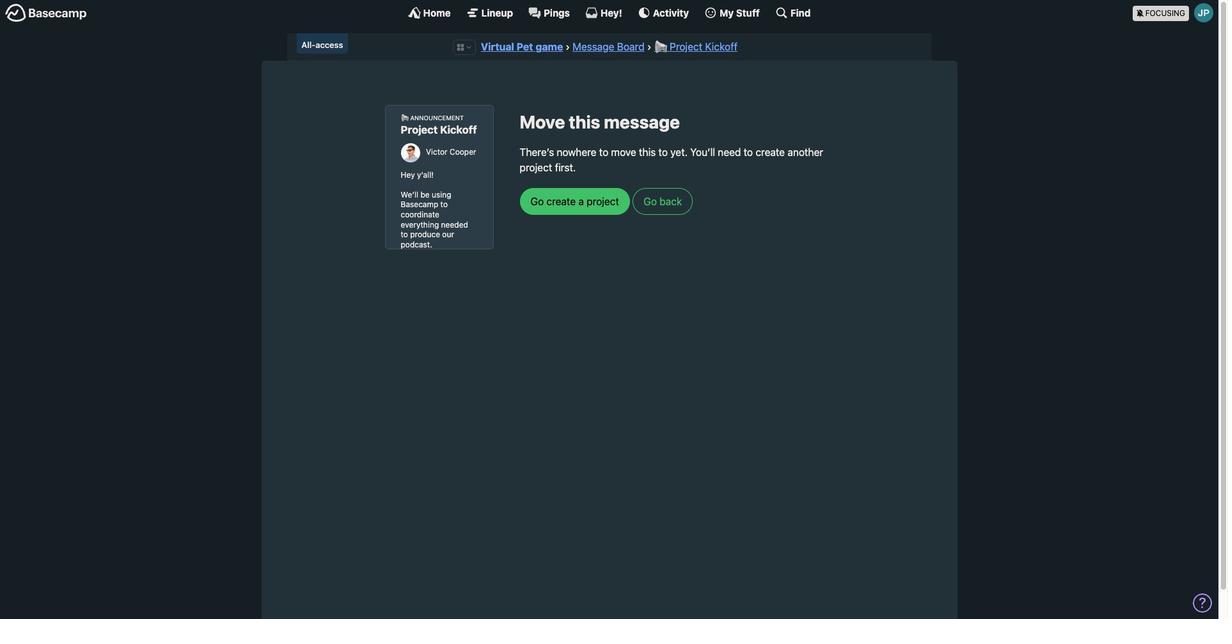 Task type: describe. For each thing, give the bounding box(es) containing it.
0 vertical spatial this
[[569, 111, 600, 133]]

go back
[[644, 196, 682, 208]]

basecamp
[[401, 200, 438, 210]]

hey y'all!
[[401, 170, 434, 180]]

go create a project link
[[520, 188, 630, 215]]

announcement
[[410, 114, 464, 121]]

using
[[432, 190, 451, 200]]

hey!
[[601, 7, 622, 18]]

pings button
[[529, 6, 570, 19]]

be
[[421, 190, 430, 200]]

to right "need"
[[744, 147, 753, 158]]

this inside there's nowhere to move this to yet. you'll need to create another project first.
[[639, 147, 656, 158]]

there's
[[520, 147, 554, 158]]

create inside there's nowhere to move this to yet. you'll need to create another project first.
[[756, 147, 785, 158]]

first.
[[555, 162, 576, 174]]

all-
[[302, 40, 316, 50]]

project inside the 📢 announcement project kickoff
[[401, 124, 438, 137]]

need
[[718, 147, 741, 158]]

to down using at the top
[[441, 200, 448, 210]]

focusing button
[[1133, 0, 1219, 25]]

main element
[[0, 0, 1219, 25]]

needed
[[441, 220, 468, 229]]

hey! button
[[585, 6, 622, 19]]

pings
[[544, 7, 570, 18]]

message
[[604, 111, 680, 133]]

we'll be using basecamp to coordinate everything needed to produce our podcast.
[[401, 190, 468, 249]]

project inside there's nowhere to move this to yet. you'll need to create another project first.
[[520, 162, 552, 174]]

go create a project
[[531, 196, 619, 208]]

all-access element
[[297, 33, 348, 54]]

1 horizontal spatial project
[[587, 196, 619, 208]]

back
[[660, 196, 682, 208]]

podcast.
[[401, 240, 432, 249]]

activity
[[653, 7, 689, 18]]

victor cooper image
[[401, 143, 420, 162]]

📢 announcement project kickoff
[[401, 114, 477, 137]]

y'all!
[[417, 170, 434, 180]]

move
[[520, 111, 565, 133]]

a
[[579, 196, 584, 208]]

move
[[611, 147, 636, 158]]

📢 inside breadcrumb "element"
[[654, 41, 667, 52]]

game
[[536, 41, 563, 52]]

go for go back
[[644, 196, 657, 208]]

stuff
[[736, 7, 760, 18]]

focusing
[[1146, 8, 1186, 18]]



Task type: locate. For each thing, give the bounding box(es) containing it.
› right 'board'
[[647, 41, 652, 52]]

home link
[[408, 6, 451, 19]]

this
[[569, 111, 600, 133], [639, 147, 656, 158]]

to
[[599, 147, 609, 158], [659, 147, 668, 158], [744, 147, 753, 158], [441, 200, 448, 210], [401, 230, 408, 239]]

1 vertical spatial create
[[547, 196, 576, 208]]

0 horizontal spatial project
[[520, 162, 552, 174]]

go inside "link"
[[644, 196, 657, 208]]

1 horizontal spatial create
[[756, 147, 785, 158]]

move this message
[[520, 111, 680, 133]]

my stuff
[[720, 7, 760, 18]]

1 horizontal spatial ›
[[647, 41, 652, 52]]

create left another
[[756, 147, 785, 158]]

0 horizontal spatial go
[[531, 196, 544, 208]]

my
[[720, 7, 734, 18]]

📢 left announcement
[[401, 114, 409, 121]]

0 vertical spatial 📢
[[654, 41, 667, 52]]

0 horizontal spatial this
[[569, 111, 600, 133]]

board
[[617, 41, 645, 52]]

1 vertical spatial project
[[587, 196, 619, 208]]

0 horizontal spatial project
[[401, 124, 438, 137]]

this right move
[[639, 147, 656, 158]]

project right a
[[587, 196, 619, 208]]

1 vertical spatial 📢
[[401, 114, 409, 121]]

project down announcement
[[401, 124, 438, 137]]

hey
[[401, 170, 415, 180]]

pet
[[517, 41, 533, 52]]

lineup link
[[466, 6, 513, 19]]

0 horizontal spatial kickoff
[[440, 124, 477, 137]]

0 vertical spatial create
[[756, 147, 785, 158]]

1 vertical spatial kickoff
[[440, 124, 477, 137]]

go
[[531, 196, 544, 208], [644, 196, 657, 208]]

virtual pet game link
[[481, 41, 563, 52]]

kickoff inside breadcrumb "element"
[[705, 41, 738, 52]]

project inside breadcrumb "element"
[[670, 41, 703, 52]]

virtual pet game
[[481, 41, 563, 52]]

kickoff down 'my' at top
[[705, 41, 738, 52]]

our
[[442, 230, 454, 239]]

project down activity
[[670, 41, 703, 52]]

project down there's
[[520, 162, 552, 174]]

james peterson image
[[1195, 3, 1214, 22]]

create left a
[[547, 196, 576, 208]]

2 › from the left
[[647, 41, 652, 52]]

0 horizontal spatial 📢
[[401, 114, 409, 121]]

0 vertical spatial project
[[670, 41, 703, 52]]

to left move
[[599, 147, 609, 158]]

there's nowhere to move this to yet. you'll need to create another project first.
[[520, 147, 824, 174]]

1 go from the left
[[531, 196, 544, 208]]

1 horizontal spatial kickoff
[[705, 41, 738, 52]]

1 vertical spatial this
[[639, 147, 656, 158]]

to up the podcast.
[[401, 230, 408, 239]]

yet.
[[671, 147, 688, 158]]

1 vertical spatial project
[[401, 124, 438, 137]]

1 horizontal spatial 📢
[[654, 41, 667, 52]]

find
[[791, 7, 811, 18]]

1 › from the left
[[566, 41, 570, 52]]

we'll
[[401, 190, 418, 200]]

1 horizontal spatial go
[[644, 196, 657, 208]]

access
[[316, 40, 343, 50]]

0 vertical spatial project
[[520, 162, 552, 174]]

lineup
[[482, 7, 513, 18]]

0 vertical spatial kickoff
[[705, 41, 738, 52]]

victor
[[426, 147, 448, 157]]

activity link
[[638, 6, 689, 19]]

project
[[670, 41, 703, 52], [401, 124, 438, 137]]

switch accounts image
[[5, 3, 87, 23]]

message
[[573, 41, 615, 52]]

produce
[[410, 230, 440, 239]]

📢
[[654, 41, 667, 52], [401, 114, 409, 121]]

home
[[423, 7, 451, 18]]

kickoff
[[705, 41, 738, 52], [440, 124, 477, 137]]

0 horizontal spatial create
[[547, 196, 576, 208]]

go back link
[[633, 188, 693, 215]]

everything
[[401, 220, 439, 229]]

message board link
[[573, 41, 645, 52]]

📢 project kickoff link
[[654, 41, 738, 52]]

2 go from the left
[[644, 196, 657, 208]]

breadcrumb element
[[287, 33, 932, 61]]

virtual
[[481, 41, 514, 52]]

› right game
[[566, 41, 570, 52]]

📢 inside the 📢 announcement project kickoff
[[401, 114, 409, 121]]

project
[[520, 162, 552, 174], [587, 196, 619, 208]]

another
[[788, 147, 824, 158]]

to left yet.
[[659, 147, 668, 158]]

cooper
[[450, 147, 476, 157]]

› message board › 📢 project kickoff
[[566, 41, 738, 52]]

go for go create a project
[[531, 196, 544, 208]]

you'll
[[690, 147, 715, 158]]

nowhere
[[557, 147, 597, 158]]

kickoff inside the 📢 announcement project kickoff
[[440, 124, 477, 137]]

victor cooper
[[426, 147, 476, 157]]

1 horizontal spatial this
[[639, 147, 656, 158]]

my stuff button
[[704, 6, 760, 19]]

›
[[566, 41, 570, 52], [647, 41, 652, 52]]

all-access
[[302, 40, 343, 50]]

0 horizontal spatial ›
[[566, 41, 570, 52]]

1 horizontal spatial project
[[670, 41, 703, 52]]

find button
[[775, 6, 811, 19]]

this up nowhere
[[569, 111, 600, 133]]

kickoff up cooper
[[440, 124, 477, 137]]

coordinate
[[401, 210, 439, 219]]

go left a
[[531, 196, 544, 208]]

📢 right 'board'
[[654, 41, 667, 52]]

create
[[756, 147, 785, 158], [547, 196, 576, 208]]

go left "back"
[[644, 196, 657, 208]]



Task type: vqa. For each thing, say whether or not it's contained in the screenshot.
anytime
no



